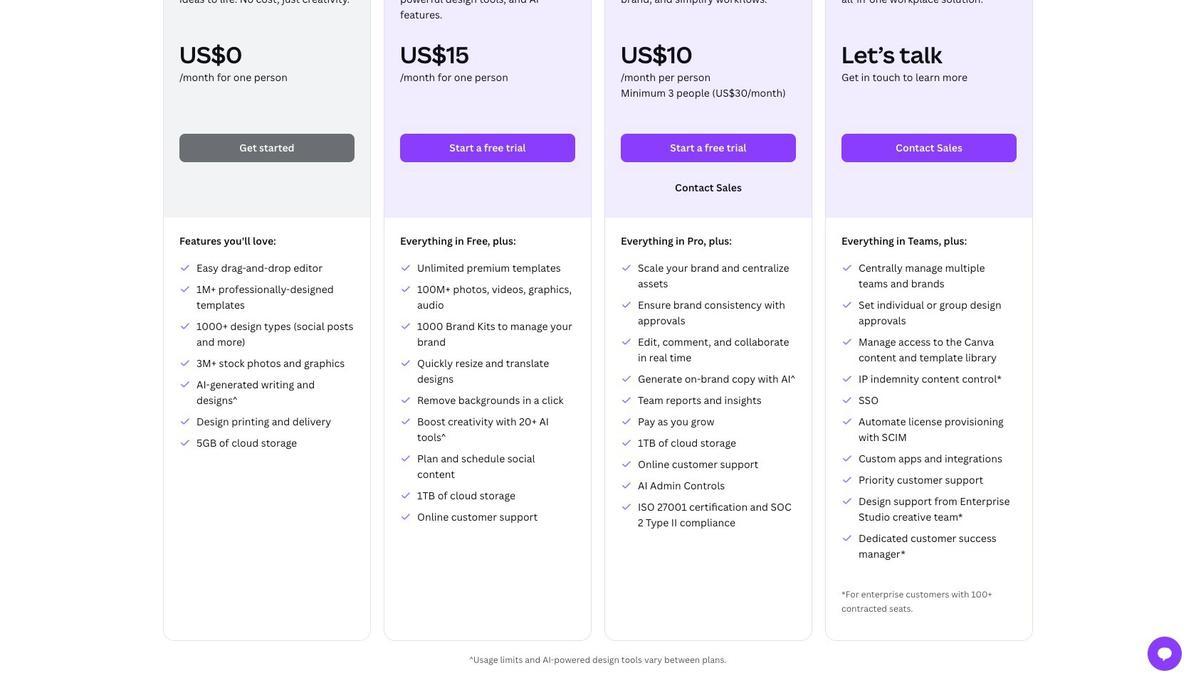 Task type: vqa. For each thing, say whether or not it's contained in the screenshot.
Open Chat icon
yes



Task type: locate. For each thing, give the bounding box(es) containing it.
open chat image
[[1157, 646, 1174, 663]]



